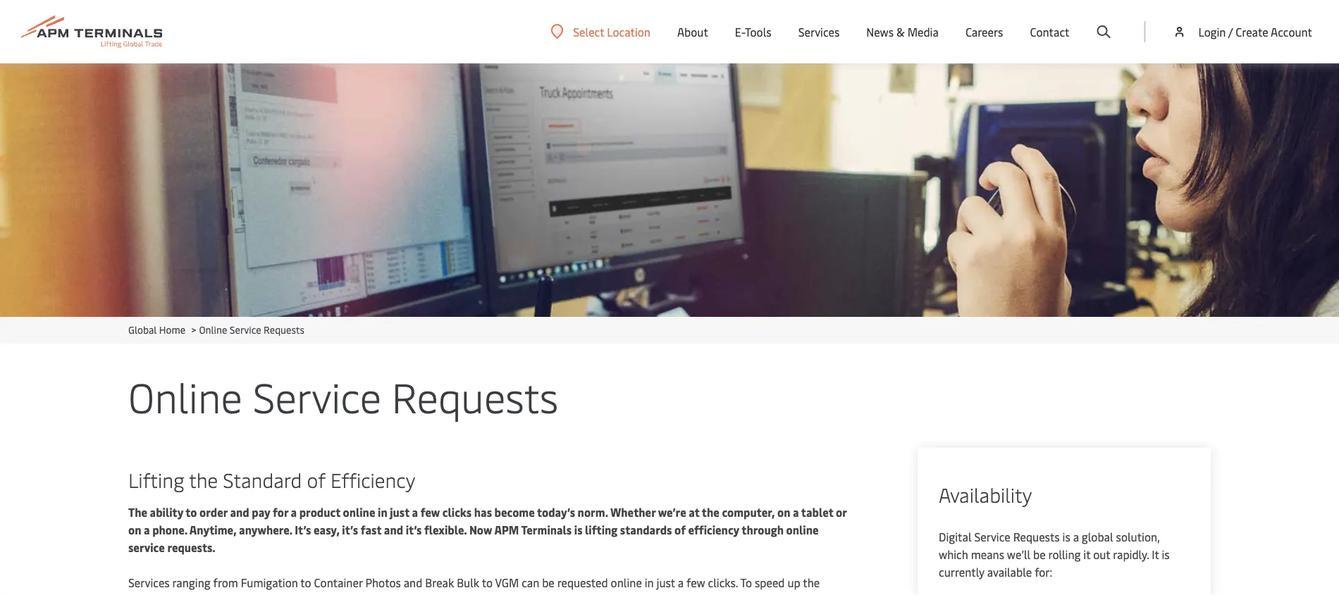 Task type: locate. For each thing, give the bounding box(es) containing it.
bulk
[[457, 576, 480, 591]]

requests
[[264, 323, 305, 337], [392, 368, 559, 424], [1014, 530, 1060, 545]]

the up "also" at the bottom of page
[[803, 576, 820, 591]]

of up product
[[307, 466, 326, 493]]

and up with
[[404, 576, 423, 591]]

fumigation
[[241, 576, 298, 591]]

0 horizontal spatial online
[[343, 505, 375, 520]]

1 horizontal spatial of
[[675, 523, 686, 538]]

1 horizontal spatial services
[[799, 24, 840, 39]]

0 horizontal spatial to
[[186, 505, 197, 520]]

phone.
[[152, 523, 187, 538]]

online
[[199, 323, 227, 337], [128, 368, 243, 424]]

1 vertical spatial just
[[657, 576, 676, 591]]

1 horizontal spatial be
[[542, 576, 555, 591]]

1 vertical spatial in
[[645, 576, 654, 591]]

media
[[908, 24, 939, 39]]

online
[[343, 505, 375, 520], [787, 523, 819, 538], [611, 576, 642, 591]]

container
[[314, 576, 363, 591]]

0 vertical spatial just
[[390, 505, 410, 520]]

in up 'fast'
[[378, 505, 388, 520]]

services inside services ranging from fumigation to container photos and break bulk to vgm can be requested online in just a few clicks. to speed up the service request process, your details will be pre-filled with the information stored in your www.apmterminals.com account, which is also use
[[128, 576, 170, 591]]

2 vertical spatial requests
[[1014, 530, 1060, 545]]

in inside the ability to order and pay for a product online in just a few clicks has become today's norm. whether we're at the computer, on a tablet or on a phone. anytime, anywhere. it's easy, it's fast and it's flexible. now apm terminals is lifting standards of efficiency through online service requests.
[[378, 505, 388, 520]]

1 horizontal spatial just
[[657, 576, 676, 591]]

through
[[742, 523, 784, 538]]

on up through
[[778, 505, 791, 520]]

service
[[230, 323, 261, 337], [253, 368, 382, 424], [975, 530, 1011, 545], [128, 593, 165, 596]]

1 horizontal spatial which
[[939, 548, 969, 563]]

1 it's from the left
[[342, 523, 358, 538]]

just up www.apmterminals.com
[[657, 576, 676, 591]]

available
[[988, 565, 1033, 580]]

on
[[778, 505, 791, 520], [128, 523, 141, 538]]

0 horizontal spatial be
[[337, 593, 349, 596]]

is down 'norm.'
[[575, 523, 583, 538]]

standard
[[223, 466, 302, 493]]

just inside the ability to order and pay for a product online in just a few clicks has become today's norm. whether we're at the computer, on a tablet or on a phone. anytime, anywhere. it's easy, it's fast and it's flexible. now apm terminals is lifting standards of efficiency through online service requests.
[[390, 505, 410, 520]]

to up details
[[301, 576, 311, 591]]

1 vertical spatial requests
[[392, 368, 559, 424]]

2 vertical spatial in
[[544, 593, 553, 596]]

is inside services ranging from fumigation to container photos and break bulk to vgm can be requested online in just a few clicks. to speed up the service request process, your details will be pre-filled with the information stored in your www.apmterminals.com account, which is also use
[[783, 593, 791, 596]]

which
[[939, 548, 969, 563], [751, 593, 781, 596]]

0 horizontal spatial requests
[[264, 323, 305, 337]]

online down >
[[128, 368, 243, 424]]

your down fumigation
[[255, 593, 277, 596]]

1 horizontal spatial requests
[[392, 368, 559, 424]]

anytime,
[[190, 523, 237, 538]]

and inside services ranging from fumigation to container photos and break bulk to vgm can be requested online in just a few clicks. to speed up the service request process, your details will be pre-filled with the information stored in your www.apmterminals.com account, which is also use
[[404, 576, 423, 591]]

is down up
[[783, 593, 791, 596]]

0 horizontal spatial just
[[390, 505, 410, 520]]

easy,
[[314, 523, 340, 538]]

the
[[189, 466, 218, 493], [702, 505, 720, 520], [803, 576, 820, 591], [426, 593, 443, 596]]

0 vertical spatial and
[[230, 505, 249, 520]]

1 vertical spatial of
[[675, 523, 686, 538]]

2 horizontal spatial be
[[1034, 548, 1046, 563]]

0 vertical spatial few
[[421, 505, 440, 520]]

1 horizontal spatial it's
[[406, 523, 422, 538]]

pre-
[[352, 593, 373, 596]]

home
[[159, 323, 186, 337]]

few left "clicks."
[[687, 576, 706, 591]]

services right tools
[[799, 24, 840, 39]]

0 horizontal spatial few
[[421, 505, 440, 520]]

in right stored
[[544, 593, 553, 596]]

it's
[[295, 523, 311, 538]]

which down digital
[[939, 548, 969, 563]]

which inside services ranging from fumigation to container photos and break bulk to vgm can be requested online in just a few clicks. to speed up the service request process, your details will be pre-filled with the information stored in your www.apmterminals.com account, which is also use
[[751, 593, 781, 596]]

fast
[[361, 523, 382, 538]]

is inside the ability to order and pay for a product online in just a few clicks has become today's norm. whether we're at the computer, on a tablet or on a phone. anytime, anywhere. it's easy, it's fast and it's flexible. now apm terminals is lifting standards of efficiency through online service requests.
[[575, 523, 583, 538]]

to left order
[[186, 505, 197, 520]]

1 vertical spatial few
[[687, 576, 706, 591]]

photos
[[366, 576, 401, 591]]

requests for digital
[[1014, 530, 1060, 545]]

online up 'fast'
[[343, 505, 375, 520]]

online down tablet
[[787, 523, 819, 538]]

1 your from the left
[[255, 593, 277, 596]]

0 horizontal spatial services
[[128, 576, 170, 591]]

0 horizontal spatial which
[[751, 593, 781, 596]]

a inside digital service requests is a global solution, which means we'll be rolling it out rapidly. it is currently available for:
[[1074, 530, 1080, 545]]

clicks
[[443, 505, 472, 520]]

your
[[255, 593, 277, 596], [556, 593, 578, 596]]

2 vertical spatial and
[[404, 576, 423, 591]]

means
[[972, 548, 1005, 563]]

about
[[678, 24, 709, 39]]

be down container
[[337, 593, 349, 596]]

lifting the standard of efficiency
[[128, 466, 416, 493]]

to up information
[[482, 576, 493, 591]]

ranging
[[172, 576, 211, 591]]

0 vertical spatial online
[[343, 505, 375, 520]]

2 it's from the left
[[406, 523, 422, 538]]

to
[[186, 505, 197, 520], [301, 576, 311, 591], [482, 576, 493, 591]]

just down efficiency
[[390, 505, 410, 520]]

few up flexible.
[[421, 505, 440, 520]]

rapidly.
[[1114, 548, 1150, 563]]

is up rolling
[[1063, 530, 1071, 545]]

services
[[799, 24, 840, 39], [128, 576, 170, 591]]

2 vertical spatial online
[[611, 576, 642, 591]]

of down we're
[[675, 523, 686, 538]]

in
[[378, 505, 388, 520], [645, 576, 654, 591], [544, 593, 553, 596]]

0 horizontal spatial your
[[255, 593, 277, 596]]

careers
[[966, 24, 1004, 39]]

your down requested
[[556, 593, 578, 596]]

details
[[280, 593, 314, 596]]

login
[[1199, 24, 1227, 39]]

0 vertical spatial in
[[378, 505, 388, 520]]

careers button
[[966, 0, 1004, 63]]

today's
[[537, 505, 575, 520]]

it's left 'fast'
[[342, 523, 358, 538]]

0 horizontal spatial of
[[307, 466, 326, 493]]

from
[[213, 576, 238, 591]]

1 horizontal spatial in
[[544, 593, 553, 596]]

a
[[291, 505, 297, 520], [412, 505, 418, 520], [793, 505, 799, 520], [144, 523, 150, 538], [1074, 530, 1080, 545], [678, 576, 684, 591]]

1 vertical spatial which
[[751, 593, 781, 596]]

efficiency
[[331, 466, 416, 493]]

0 horizontal spatial on
[[128, 523, 141, 538]]

of inside the ability to order and pay for a product online in just a few clicks has become today's norm. whether we're at the computer, on a tablet or on a phone. anytime, anywhere. it's easy, it's fast and it's flexible. now apm terminals is lifting standards of efficiency through online service requests.
[[675, 523, 686, 538]]

2 horizontal spatial in
[[645, 576, 654, 591]]

1 horizontal spatial on
[[778, 505, 791, 520]]

to inside the ability to order and pay for a product online in just a few clicks has become today's norm. whether we're at the computer, on a tablet or on a phone. anytime, anywhere. it's easy, it's fast and it's flexible. now apm terminals is lifting standards of efficiency through online service requests.
[[186, 505, 197, 520]]

1 horizontal spatial your
[[556, 593, 578, 596]]

2 horizontal spatial online
[[787, 523, 819, 538]]

which down speed
[[751, 593, 781, 596]]

the up order
[[189, 466, 218, 493]]

2 horizontal spatial to
[[482, 576, 493, 591]]

is
[[575, 523, 583, 538], [1063, 530, 1071, 545], [1163, 548, 1170, 563], [783, 593, 791, 596]]

and
[[230, 505, 249, 520], [384, 523, 403, 538], [404, 576, 423, 591]]

services down service
[[128, 576, 170, 591]]

computer,
[[722, 505, 775, 520]]

lifting
[[128, 466, 184, 493]]

0 horizontal spatial in
[[378, 505, 388, 520]]

and left pay
[[230, 505, 249, 520]]

1 vertical spatial online
[[128, 368, 243, 424]]

2 vertical spatial be
[[337, 593, 349, 596]]

1 horizontal spatial to
[[301, 576, 311, 591]]

select
[[574, 24, 605, 39]]

0 vertical spatial online
[[199, 323, 227, 337]]

be right can
[[542, 576, 555, 591]]

it's left flexible.
[[406, 523, 422, 538]]

a left clicks
[[412, 505, 418, 520]]

1 horizontal spatial online
[[611, 576, 642, 591]]

0 vertical spatial be
[[1034, 548, 1046, 563]]

be up for:
[[1034, 548, 1046, 563]]

the inside the ability to order and pay for a product online in just a few clicks has become today's norm. whether we're at the computer, on a tablet or on a phone. anytime, anywhere. it's easy, it's fast and it's flexible. now apm terminals is lifting standards of efficiency through online service requests.
[[702, 505, 720, 520]]

whether
[[611, 505, 656, 520]]

a up rolling
[[1074, 530, 1080, 545]]

0 vertical spatial services
[[799, 24, 840, 39]]

process,
[[211, 593, 252, 596]]

0 horizontal spatial it's
[[342, 523, 358, 538]]

online right >
[[199, 323, 227, 337]]

1 horizontal spatial few
[[687, 576, 706, 591]]

availability
[[939, 481, 1033, 508]]

speed
[[755, 576, 785, 591]]

just
[[390, 505, 410, 520], [657, 576, 676, 591]]

be
[[1034, 548, 1046, 563], [542, 576, 555, 591], [337, 593, 349, 596]]

online up www.apmterminals.com
[[611, 576, 642, 591]]

services for services
[[799, 24, 840, 39]]

of
[[307, 466, 326, 493], [675, 523, 686, 538]]

requests for online
[[392, 368, 559, 424]]

0 vertical spatial which
[[939, 548, 969, 563]]

the
[[128, 505, 147, 520]]

requests inside digital service requests is a global solution, which means we'll be rolling it out rapidly. it is currently available for:
[[1014, 530, 1060, 545]]

2 horizontal spatial requests
[[1014, 530, 1060, 545]]

the right at
[[702, 505, 720, 520]]

in up www.apmterminals.com
[[645, 576, 654, 591]]

a up www.apmterminals.com
[[678, 576, 684, 591]]

1 vertical spatial services
[[128, 576, 170, 591]]

ability
[[150, 505, 183, 520]]

and right 'fast'
[[384, 523, 403, 538]]

on down the on the left
[[128, 523, 141, 538]]

news & media button
[[867, 0, 939, 63]]



Task type: describe. For each thing, give the bounding box(es) containing it.
services for services ranging from fumigation to container photos and break bulk to vgm can be requested online in just a few clicks. to speed up the service request process, your details will be pre-filled with the information stored in your www.apmterminals.com account, which is also use
[[128, 576, 170, 591]]

services ranging from fumigation to container photos and break bulk to vgm can be requested online in just a few clicks. to speed up the service request process, your details will be pre-filled with the information stored in your www.apmterminals.com account, which is also use
[[128, 576, 842, 596]]

it
[[1152, 548, 1160, 563]]

/
[[1229, 24, 1234, 39]]

flexible.
[[425, 523, 467, 538]]

is right it in the bottom right of the page
[[1163, 548, 1170, 563]]

&
[[897, 24, 905, 39]]

1 vertical spatial be
[[542, 576, 555, 591]]

we'll
[[1008, 548, 1031, 563]]

requests.
[[167, 541, 216, 556]]

global home > online service requests
[[128, 323, 305, 337]]

which inside digital service requests is a global solution, which means we'll be rolling it out rapidly. it is currently available for:
[[939, 548, 969, 563]]

pay
[[252, 505, 270, 520]]

lifting
[[585, 523, 618, 538]]

select location
[[574, 24, 651, 39]]

now
[[470, 523, 492, 538]]

>
[[191, 323, 196, 337]]

for
[[273, 505, 288, 520]]

or
[[836, 505, 847, 520]]

with
[[402, 593, 424, 596]]

e-
[[735, 24, 745, 39]]

up
[[788, 576, 801, 591]]

will
[[316, 593, 334, 596]]

a left tablet
[[793, 505, 799, 520]]

account,
[[706, 593, 749, 596]]

we're
[[658, 505, 687, 520]]

create
[[1236, 24, 1269, 39]]

a up service
[[144, 523, 150, 538]]

1 vertical spatial on
[[128, 523, 141, 538]]

information
[[446, 593, 506, 596]]

tools
[[745, 24, 772, 39]]

e-tools
[[735, 24, 772, 39]]

filled
[[373, 593, 399, 596]]

few inside the ability to order and pay for a product online in just a few clicks has become today's norm. whether we're at the computer, on a tablet or on a phone. anytime, anywhere. it's easy, it's fast and it's flexible. now apm terminals is lifting standards of efficiency through online service requests.
[[421, 505, 440, 520]]

e-tools button
[[735, 0, 772, 63]]

contact button
[[1031, 0, 1070, 63]]

break
[[425, 576, 454, 591]]

location
[[607, 24, 651, 39]]

online service requests
[[128, 368, 559, 424]]

solution,
[[1117, 530, 1160, 545]]

rolling
[[1049, 548, 1081, 563]]

just inside services ranging from fumigation to container photos and break bulk to vgm can be requested online in just a few clicks. to speed up the service request process, your details will be pre-filled with the information stored in your www.apmterminals.com account, which is also use
[[657, 576, 676, 591]]

global
[[128, 323, 157, 337]]

norm.
[[578, 505, 608, 520]]

order
[[200, 505, 228, 520]]

login / create account link
[[1173, 0, 1313, 63]]

anywhere.
[[239, 523, 292, 538]]

to
[[741, 576, 752, 591]]

out
[[1094, 548, 1111, 563]]

tablet
[[802, 505, 834, 520]]

global
[[1082, 530, 1114, 545]]

few inside services ranging from fumigation to container photos and break bulk to vgm can be requested online in just a few clicks. to speed up the service request process, your details will be pre-filled with the information stored in your www.apmterminals.com account, which is also use
[[687, 576, 706, 591]]

the ability to order and pay for a product online in just a few clicks has become today's norm. whether we're at the computer, on a tablet or on a phone. anytime, anywhere. it's easy, it's fast and it's flexible. now apm terminals is lifting standards of efficiency through online service requests.
[[128, 505, 847, 556]]

0 vertical spatial on
[[778, 505, 791, 520]]

it
[[1084, 548, 1091, 563]]

stored
[[509, 593, 541, 596]]

contact
[[1031, 24, 1070, 39]]

news & media
[[867, 24, 939, 39]]

also
[[794, 593, 815, 596]]

login / create account
[[1199, 24, 1313, 39]]

product
[[299, 505, 341, 520]]

clicks.
[[708, 576, 738, 591]]

www.apmterminals.com
[[581, 593, 703, 596]]

services button
[[799, 0, 840, 63]]

online inside services ranging from fumigation to container photos and break bulk to vgm can be requested online in just a few clicks. to speed up the service request process, your details will be pre-filled with the information stored in your www.apmterminals.com account, which is also use
[[611, 576, 642, 591]]

become
[[495, 505, 535, 520]]

the down break
[[426, 593, 443, 596]]

select location button
[[551, 24, 651, 39]]

0 vertical spatial of
[[307, 466, 326, 493]]

digital
[[939, 530, 972, 545]]

2 your from the left
[[556, 593, 578, 596]]

service
[[128, 541, 165, 556]]

1 vertical spatial online
[[787, 523, 819, 538]]

220816 apm terminals digital solutions image
[[0, 63, 1340, 317]]

request
[[167, 593, 208, 596]]

can
[[522, 576, 540, 591]]

1 vertical spatial and
[[384, 523, 403, 538]]

terminals
[[521, 523, 572, 538]]

news
[[867, 24, 894, 39]]

apm
[[495, 523, 519, 538]]

requested
[[558, 576, 608, 591]]

0 vertical spatial requests
[[264, 323, 305, 337]]

a inside services ranging from fumigation to container photos and break bulk to vgm can be requested online in just a few clicks. to speed up the service request process, your details will be pre-filled with the information stored in your www.apmterminals.com account, which is also use
[[678, 576, 684, 591]]

account
[[1271, 24, 1313, 39]]

at
[[689, 505, 700, 520]]

a right "for"
[[291, 505, 297, 520]]

standards
[[620, 523, 672, 538]]

service inside services ranging from fumigation to container photos and break bulk to vgm can be requested online in just a few clicks. to speed up the service request process, your details will be pre-filled with the information stored in your www.apmterminals.com account, which is also use
[[128, 593, 165, 596]]

be inside digital service requests is a global solution, which means we'll be rolling it out rapidly. it is currently available for:
[[1034, 548, 1046, 563]]

vgm
[[495, 576, 519, 591]]

about button
[[678, 0, 709, 63]]

for:
[[1035, 565, 1053, 580]]

efficiency
[[689, 523, 740, 538]]

service inside digital service requests is a global solution, which means we'll be rolling it out rapidly. it is currently available for:
[[975, 530, 1011, 545]]



Task type: vqa. For each thing, say whether or not it's contained in the screenshot.
"Closed" inside the Bloody Thursday, July 5 th - Terminal is Closed
no



